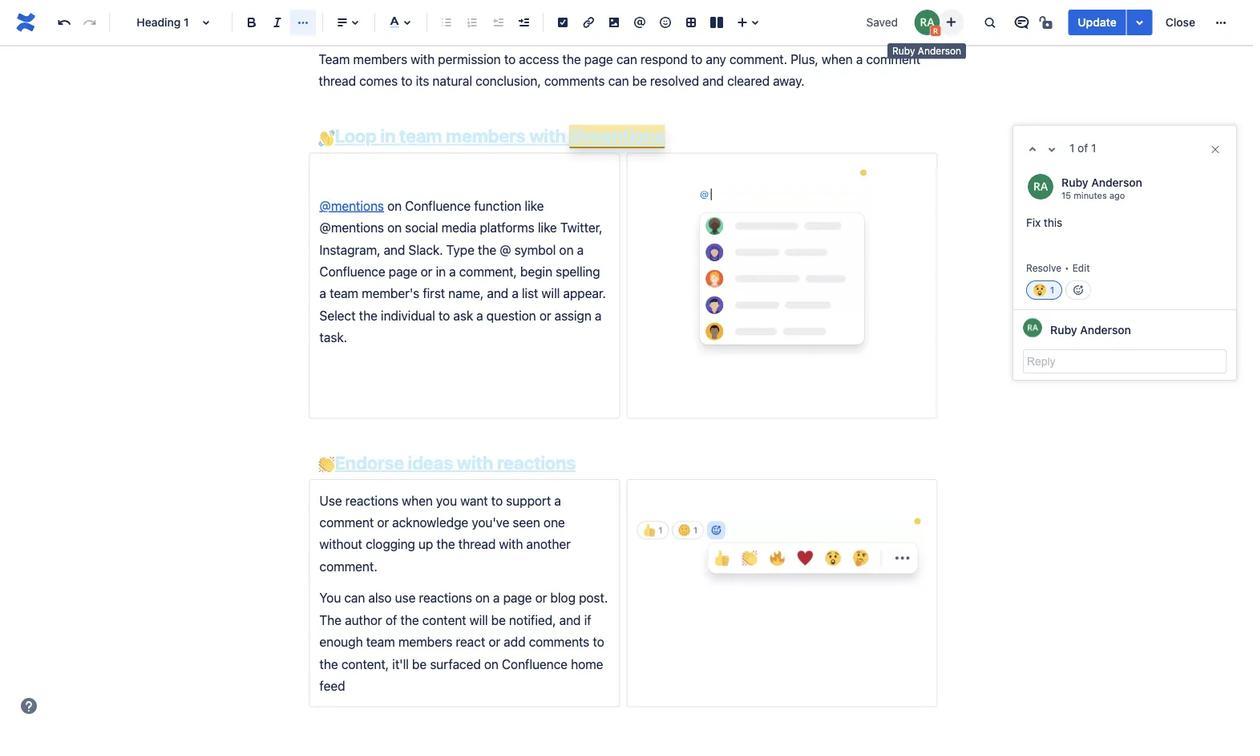 Task type: locate. For each thing, give the bounding box(es) containing it.
twitter,
[[560, 220, 603, 235]]

acknowledge
[[392, 515, 468, 530]]

reactions up "content"
[[419, 591, 472, 606]]

1 vertical spatial in
[[436, 264, 446, 279]]

on confluence function like @mentions on social media platforms like twitter, instagram, and slack. type the @ symbol on a confluence page or in a comment, begin spelling a team member's first name, and a list will appear. select the individual to ask a question or assign a task.
[[320, 198, 609, 345]]

1 vertical spatial reactions
[[345, 493, 399, 508]]

1 vertical spatial team
[[330, 286, 358, 301]]

@mentions down "@mentions" link
[[320, 220, 384, 235]]

@mentions down team members with permission to access the page can respond to any comment. plus, when a comment thread comes to its natural conclusion, comments can be resolved and cleared away.
[[570, 125, 665, 147]]

type
[[446, 242, 475, 257]]

2 vertical spatial team
[[366, 635, 395, 650]]

0 horizontal spatial when
[[402, 493, 433, 508]]

@mentions up instagram, on the left top of page
[[320, 198, 384, 213]]

and down any
[[702, 73, 724, 89]]

anderson inside 'ruby anderson' tooltip
[[918, 45, 961, 57]]

0 vertical spatial ruby anderson link
[[1062, 176, 1142, 189]]

2 vertical spatial ruby
[[1050, 323, 1077, 336]]

0 vertical spatial when
[[822, 51, 853, 67]]

the inside use reactions when you want to support a comment or acknowledge you've seen one without clogging up the thread with another comment.
[[437, 537, 455, 552]]

comment. up cleared
[[730, 51, 787, 67]]

indent tab image
[[514, 13, 533, 32]]

1 vertical spatial thread
[[458, 537, 496, 552]]

member's
[[362, 286, 420, 301]]

0 horizontal spatial ruby anderson
[[892, 45, 961, 57]]

0 horizontal spatial will
[[470, 613, 488, 628]]

page down link image
[[584, 51, 613, 67]]

the left @
[[478, 242, 496, 257]]

0 vertical spatial of
[[1078, 142, 1088, 155]]

function
[[474, 198, 521, 213]]

of right next comment icon
[[1078, 142, 1088, 155]]

confluence image
[[13, 10, 38, 35]]

:clap: image
[[319, 457, 335, 473]]

0 vertical spatial will
[[542, 286, 560, 301]]

be right it'll
[[412, 657, 427, 672]]

conclusion,
[[476, 73, 541, 89]]

1
[[184, 16, 189, 29], [1070, 142, 1075, 155], [1091, 142, 1096, 155], [1050, 285, 1055, 295]]

:wave: image
[[319, 130, 335, 146]]

2 vertical spatial @mentions
[[320, 220, 384, 235]]

1 vertical spatial anderson
[[1091, 176, 1142, 189]]

comment. down without at left bottom
[[320, 559, 377, 574]]

ruby inside tooltip
[[892, 45, 915, 57]]

reactions inside you can also use reactions on a page or blog post. the author of the content will be notified, and if enough team members react or add comments to the content, it'll be surfaced on confluence home feed
[[419, 591, 472, 606]]

2 vertical spatial members
[[398, 635, 452, 650]]

loop in team members with @mentions
[[335, 125, 665, 147]]

adjust update settings image
[[1130, 13, 1150, 32]]

minutes
[[1074, 190, 1107, 200]]

the
[[320, 613, 342, 628]]

to up home
[[593, 635, 604, 650]]

or up clogging
[[377, 515, 389, 530]]

of
[[1078, 142, 1088, 155], [386, 613, 397, 628]]

update button
[[1068, 10, 1126, 35]]

team up select
[[330, 286, 358, 301]]

1 vertical spatial of
[[386, 613, 397, 628]]

2 vertical spatial confluence
[[502, 657, 568, 672]]

or left the assign
[[539, 308, 551, 323]]

ruby anderson link up minutes
[[1062, 176, 1142, 189]]

1 horizontal spatial be
[[491, 613, 506, 628]]

or
[[421, 264, 433, 279], [539, 308, 551, 323], [377, 515, 389, 530], [535, 591, 547, 606], [489, 635, 500, 650]]

team up content,
[[366, 635, 395, 650]]

reactions inside use reactions when you want to support a comment or acknowledge you've seen one without clogging up the thread with another comment.
[[345, 493, 399, 508]]

0 vertical spatial confluence
[[405, 198, 471, 213]]

bullet list ⌘⇧8 image
[[437, 13, 456, 32]]

thread inside team members with permission to access the page can respond to any comment. plus, when a comment thread comes to its natural conclusion, comments can be resolved and cleared away.
[[319, 73, 356, 89]]

italic ⌘i image
[[268, 13, 287, 32]]

comments
[[544, 73, 605, 89], [529, 635, 590, 650]]

like up platforms at the left of the page
[[525, 198, 544, 213]]

the up feed
[[320, 657, 338, 672]]

ruby anderson image down :astonished: icon at top
[[1023, 318, 1042, 338]]

confluence
[[405, 198, 471, 213], [320, 264, 385, 279], [502, 657, 568, 672]]

natural
[[433, 73, 472, 89]]

or inside use reactions when you want to support a comment or acknowledge you've seen one without clogging up the thread with another comment.
[[377, 515, 389, 530]]

can
[[616, 51, 637, 67], [608, 73, 629, 89], [344, 591, 365, 606]]

1 horizontal spatial team
[[366, 635, 395, 650]]

1 horizontal spatial reactions
[[419, 591, 472, 606]]

1 vertical spatial ruby anderson
[[1050, 323, 1131, 336]]

1 right heading
[[184, 16, 189, 29]]

with down seen
[[499, 537, 523, 552]]

to left any
[[691, 51, 703, 67]]

1 horizontal spatial in
[[436, 264, 446, 279]]

another
[[526, 537, 571, 552]]

1 horizontal spatial comment.
[[730, 51, 787, 67]]

reactions up support
[[497, 452, 576, 473]]

reactions
[[497, 452, 576, 473], [345, 493, 399, 508], [419, 591, 472, 606]]

on right "@mentions" link
[[387, 198, 402, 213]]

heading
[[137, 16, 181, 29]]

thread down team
[[319, 73, 356, 89]]

0 vertical spatial like
[[525, 198, 544, 213]]

and inside team members with permission to access the page can respond to any comment. plus, when a comment thread comes to its natural conclusion, comments can be resolved and cleared away.
[[702, 73, 724, 89]]

will right "list"
[[542, 286, 560, 301]]

1 horizontal spatial comment
[[866, 51, 921, 67]]

2 vertical spatial page
[[503, 591, 532, 606]]

ruby anderson image left 15
[[1028, 174, 1054, 200]]

anderson up ago
[[1091, 176, 1142, 189]]

1 horizontal spatial confluence
[[405, 198, 471, 213]]

0 horizontal spatial thread
[[319, 73, 356, 89]]

like up symbol
[[538, 220, 557, 235]]

ruby anderson link down add reaction image
[[1050, 323, 1131, 336]]

ruby anderson down add reaction image
[[1050, 323, 1131, 336]]

0 vertical spatial be
[[632, 73, 647, 89]]

team down the its
[[399, 125, 442, 147]]

1 right next comment icon
[[1070, 142, 1075, 155]]

confluence image
[[13, 10, 38, 35]]

feed
[[320, 678, 345, 694]]

in up first
[[436, 264, 446, 279]]

1 horizontal spatial ruby anderson
[[1050, 323, 1131, 336]]

members up comes
[[353, 51, 407, 67]]

:astonished: image
[[1034, 284, 1046, 297]]

0 horizontal spatial of
[[386, 613, 397, 628]]

when inside team members with permission to access the page can respond to any comment. plus, when a comment thread comes to its natural conclusion, comments can be resolved and cleared away.
[[822, 51, 853, 67]]

page inside team members with permission to access the page can respond to any comment. plus, when a comment thread comes to its natural conclusion, comments can be resolved and cleared away.
[[584, 51, 613, 67]]

up
[[419, 537, 433, 552]]

and left slack.
[[384, 242, 405, 257]]

comments down notified,
[[529, 635, 590, 650]]

0 horizontal spatial page
[[389, 264, 417, 279]]

0 vertical spatial anderson
[[918, 45, 961, 57]]

ruby anderson down invite to edit 'image'
[[892, 45, 961, 57]]

1 right :astonished: image
[[1050, 285, 1055, 295]]

task.
[[320, 330, 347, 345]]

0 vertical spatial comment
[[866, 51, 921, 67]]

2 horizontal spatial reactions
[[497, 452, 576, 473]]

1 vertical spatial comment.
[[320, 559, 377, 574]]

confluence down instagram, on the left top of page
[[320, 264, 385, 279]]

ruby anderson image left invite to edit 'image'
[[914, 10, 940, 35]]

like
[[525, 198, 544, 213], [538, 220, 557, 235]]

1 vertical spatial will
[[470, 613, 488, 628]]

page inside on confluence function like @mentions on social media platforms like twitter, instagram, and slack. type the @ symbol on a confluence page or in a comment, begin spelling a team member's first name, and a list will appear. select the individual to ask a question or assign a task.
[[389, 264, 417, 279]]

when
[[822, 51, 853, 67], [402, 493, 433, 508]]

1 vertical spatial comment
[[320, 515, 374, 530]]

with
[[411, 51, 435, 67], [529, 125, 566, 147], [457, 452, 493, 473], [499, 537, 523, 552]]

can left the respond
[[616, 51, 637, 67]]

ruby anderson image
[[914, 10, 940, 35], [1028, 174, 1054, 200], [1023, 318, 1042, 338]]

0 vertical spatial comments
[[544, 73, 605, 89]]

ruby anderson for the bottommost ruby anderson link
[[1050, 323, 1131, 336]]

when right plus,
[[822, 51, 853, 67]]

1 horizontal spatial thread
[[458, 537, 496, 552]]

2 horizontal spatial be
[[632, 73, 647, 89]]

to inside you can also use reactions on a page or blog post. the author of the content will be notified, and if enough team members react or add comments to the content, it'll be surfaced on confluence home feed
[[593, 635, 604, 650]]

1 vertical spatial be
[[491, 613, 506, 628]]

question
[[486, 308, 536, 323]]

cleared
[[727, 73, 770, 89]]

:wave: image
[[319, 130, 335, 146]]

ruby up 15
[[1062, 176, 1088, 189]]

the right up
[[437, 537, 455, 552]]

to
[[504, 51, 516, 67], [691, 51, 703, 67], [401, 73, 413, 89], [439, 308, 450, 323], [491, 493, 503, 508], [593, 635, 604, 650]]

thread
[[319, 73, 356, 89], [458, 537, 496, 552]]

spelling
[[556, 264, 600, 279]]

0 vertical spatial can
[[616, 51, 637, 67]]

0 horizontal spatial be
[[412, 657, 427, 672]]

1 vertical spatial comments
[[529, 635, 590, 650]]

0 vertical spatial in
[[380, 125, 395, 147]]

to left the ask at the left of the page
[[439, 308, 450, 323]]

media
[[441, 220, 476, 235]]

the
[[562, 51, 581, 67], [478, 242, 496, 257], [359, 308, 378, 323], [437, 537, 455, 552], [400, 613, 419, 628], [320, 657, 338, 672]]

previous comment image
[[1023, 140, 1042, 159]]

close
[[1166, 16, 1195, 29]]

social
[[405, 220, 438, 235]]

a inside you can also use reactions on a page or blog post. the author of the content will be notified, and if enough team members react or add comments to the content, it'll be surfaced on confluence home feed
[[493, 591, 500, 606]]

and left if
[[559, 613, 581, 628]]

invite to edit image
[[942, 12, 961, 32]]

ruby anderson inside tooltip
[[892, 45, 961, 57]]

be up add
[[491, 613, 506, 628]]

1 horizontal spatial page
[[503, 591, 532, 606]]

0 horizontal spatial reactions
[[345, 493, 399, 508]]

anderson down invite to edit 'image'
[[918, 45, 961, 57]]

team inside on confluence function like @mentions on social media platforms like twitter, instagram, and slack. type the @ symbol on a confluence page or in a comment, begin spelling a team member's first name, and a list will appear. select the individual to ask a question or assign a task.
[[330, 286, 358, 301]]

page for on
[[503, 591, 532, 606]]

0 horizontal spatial comment
[[320, 515, 374, 530]]

1 horizontal spatial when
[[822, 51, 853, 67]]

you
[[320, 591, 341, 606]]

anderson
[[918, 45, 961, 57], [1091, 176, 1142, 189], [1080, 323, 1131, 336]]

in
[[380, 125, 395, 147], [436, 264, 446, 279]]

confluence inside you can also use reactions on a page or blog post. the author of the content will be notified, and if enough team members react or add comments to the content, it'll be surfaced on confluence home feed
[[502, 657, 568, 672]]

you've
[[472, 515, 509, 530]]

reactions down endorse
[[345, 493, 399, 508]]

2 vertical spatial reactions
[[419, 591, 472, 606]]

1 inside "dropdown button"
[[184, 16, 189, 29]]

with down conclusion,
[[529, 125, 566, 147]]

the right select
[[359, 308, 378, 323]]

0 vertical spatial reactions
[[497, 452, 576, 473]]

2 vertical spatial can
[[344, 591, 365, 606]]

will
[[542, 286, 560, 301], [470, 613, 488, 628]]

in right loop
[[380, 125, 395, 147]]

the right access
[[562, 51, 581, 67]]

1 inside button
[[1050, 285, 1055, 295]]

0 vertical spatial page
[[584, 51, 613, 67]]

to right want
[[491, 493, 503, 508]]

use
[[395, 591, 416, 606]]

2 vertical spatial be
[[412, 657, 427, 672]]

members
[[353, 51, 407, 67], [446, 125, 526, 147], [398, 635, 452, 650]]

on up spelling
[[559, 242, 574, 257]]

0 vertical spatial members
[[353, 51, 407, 67]]

members down "content"
[[398, 635, 452, 650]]

0 vertical spatial ruby anderson
[[892, 45, 961, 57]]

confluence down add
[[502, 657, 568, 672]]

page up notified,
[[503, 591, 532, 606]]

when inside use reactions when you want to support a comment or acknowledge you've seen one without clogging up the thread with another comment.
[[402, 493, 433, 508]]

2 horizontal spatial confluence
[[502, 657, 568, 672]]

anderson inside ruby anderson 15 minutes ago
[[1091, 176, 1142, 189]]

and
[[702, 73, 724, 89], [384, 242, 405, 257], [487, 286, 508, 301], [559, 613, 581, 628]]

of down also
[[386, 613, 397, 628]]

team
[[319, 51, 350, 67]]

ruby down add reaction image
[[1050, 323, 1077, 336]]

anderson up reply field
[[1080, 323, 1131, 336]]

2 horizontal spatial team
[[399, 125, 442, 147]]

outdent ⇧tab image
[[488, 13, 508, 32]]

fix
[[1026, 216, 1041, 229]]

with up the its
[[411, 51, 435, 67]]

will inside on confluence function like @mentions on social media platforms like twitter, instagram, and slack. type the @ symbol on a confluence page or in a comment, begin spelling a team member's first name, and a list will appear. select the individual to ask a question or assign a task.
[[542, 286, 560, 301]]

ruby anderson
[[892, 45, 961, 57], [1050, 323, 1131, 336]]

ruby down saved
[[892, 45, 915, 57]]

1 vertical spatial confluence
[[320, 264, 385, 279]]

begin
[[520, 264, 552, 279]]

1 vertical spatial when
[[402, 493, 433, 508]]

will up react
[[470, 613, 488, 628]]

redo ⌘⇧z image
[[80, 13, 99, 32]]

edit
[[1073, 262, 1090, 273]]

comments down access
[[544, 73, 605, 89]]

resolved
[[650, 73, 699, 89]]

1 vertical spatial ruby
[[1062, 176, 1088, 189]]

confluence up social
[[405, 198, 471, 213]]

next comment image
[[1042, 140, 1062, 159]]

0 vertical spatial ruby
[[892, 45, 915, 57]]

thread down you've
[[458, 537, 496, 552]]

a
[[856, 51, 863, 67], [577, 242, 584, 257], [449, 264, 456, 279], [320, 286, 326, 301], [512, 286, 519, 301], [476, 308, 483, 323], [595, 308, 602, 323], [554, 493, 561, 508], [493, 591, 500, 606]]

when up acknowledge
[[402, 493, 433, 508]]

comment,
[[459, 264, 517, 279]]

content
[[422, 613, 466, 628]]

0 vertical spatial comment.
[[730, 51, 787, 67]]

0 horizontal spatial comment.
[[320, 559, 377, 574]]

1 horizontal spatial will
[[542, 286, 560, 301]]

name,
[[448, 286, 484, 301]]

0 vertical spatial thread
[[319, 73, 356, 89]]

of inside you can also use reactions on a page or blog post. the author of the content will be notified, and if enough team members react or add comments to the content, it'll be surfaced on confluence home feed
[[386, 613, 397, 628]]

can left resolved
[[608, 73, 629, 89]]

no restrictions image
[[1038, 13, 1057, 32]]

thread inside use reactions when you want to support a comment or acknowledge you've seen one without clogging up the thread with another comment.
[[458, 537, 496, 552]]

page up member's
[[389, 264, 417, 279]]

0 horizontal spatial confluence
[[320, 264, 385, 279]]

add image, video, or file image
[[605, 13, 624, 32]]

a inside team members with permission to access the page can respond to any comment. plus, when a comment thread comes to its natural conclusion, comments can be resolved and cleared away.
[[856, 51, 863, 67]]

comment up without at left bottom
[[320, 515, 374, 530]]

2 vertical spatial ruby anderson image
[[1023, 318, 1042, 338]]

0 vertical spatial ruby anderson image
[[914, 10, 940, 35]]

page inside you can also use reactions on a page or blog post. the author of the content will be notified, and if enough team members react or add comments to the content, it'll be surfaced on confluence home feed
[[503, 591, 532, 606]]

to up conclusion,
[[504, 51, 516, 67]]

0 horizontal spatial team
[[330, 286, 358, 301]]

1 vertical spatial page
[[389, 264, 417, 279]]

team
[[399, 125, 442, 147], [330, 286, 358, 301], [366, 635, 395, 650]]

comment
[[866, 51, 921, 67], [320, 515, 374, 530]]

want
[[460, 493, 488, 508]]

can up author at the bottom left of the page
[[344, 591, 365, 606]]

comment down saved
[[866, 51, 921, 67]]

page for access
[[584, 51, 613, 67]]

2 horizontal spatial page
[[584, 51, 613, 67]]

be down the respond
[[632, 73, 647, 89]]

members down conclusion,
[[446, 125, 526, 147]]



Task type: describe. For each thing, give the bounding box(es) containing it.
2 vertical spatial anderson
[[1080, 323, 1131, 336]]

comment inside use reactions when you want to support a comment or acknowledge you've seen one without clogging up the thread with another comment.
[[320, 515, 374, 530]]

members inside team members with permission to access the page can respond to any comment. plus, when a comment thread comes to its natural conclusion, comments can be resolved and cleared away.
[[353, 51, 407, 67]]

any
[[706, 51, 726, 67]]

one
[[544, 515, 565, 530]]

1 vertical spatial members
[[446, 125, 526, 147]]

select
[[320, 308, 356, 323]]

slack.
[[409, 242, 443, 257]]

close icon image
[[1209, 143, 1222, 156]]

also
[[368, 591, 392, 606]]

comment icon image
[[1012, 13, 1031, 32]]

ruby anderson 15 minutes ago
[[1062, 176, 1142, 200]]

in inside on confluence function like @mentions on social media platforms like twitter, instagram, and slack. type the @ symbol on a confluence page or in a comment, begin spelling a team member's first name, and a list will appear. select the individual to ask a question or assign a task.
[[436, 264, 446, 279]]

on up react
[[475, 591, 490, 606]]

emoji image
[[656, 13, 675, 32]]

without
[[320, 537, 362, 552]]

comment inside team members with permission to access the page can respond to any comment. plus, when a comment thread comes to its natural conclusion, comments can be resolved and cleared away.
[[866, 51, 921, 67]]

to inside use reactions when you want to support a comment or acknowledge you've seen one without clogging up the thread with another comment.
[[491, 493, 503, 508]]

ruby anderson link inside comment
[[1062, 176, 1142, 189]]

notified,
[[509, 613, 556, 628]]

Reply field
[[1023, 350, 1227, 374]]

first
[[423, 286, 445, 301]]

0 vertical spatial @mentions
[[570, 125, 665, 147]]

be inside team members with permission to access the page can respond to any comment. plus, when a comment thread comes to its natural conclusion, comments can be resolved and cleared away.
[[632, 73, 647, 89]]

symbol
[[514, 242, 556, 257]]

1 button
[[1026, 281, 1062, 300]]

will inside you can also use reactions on a page or blog post. the author of the content will be notified, and if enough team members react or add comments to the content, it'll be surfaced on confluence home feed
[[470, 613, 488, 628]]

comment. inside team members with permission to access the page can respond to any comment. plus, when a comment thread comes to its natural conclusion, comments can be resolved and cleared away.
[[730, 51, 787, 67]]

a inside use reactions when you want to support a comment or acknowledge you've seen one without clogging up the thread with another comment.
[[554, 493, 561, 508]]

more formatting image
[[293, 13, 313, 32]]

with up want
[[457, 452, 493, 473]]

ago
[[1110, 190, 1125, 200]]

close button
[[1156, 10, 1205, 35]]

undo ⌘z image
[[55, 13, 74, 32]]

endorse
[[335, 452, 404, 473]]

ask
[[453, 308, 473, 323]]

enough
[[320, 635, 363, 650]]

platforms
[[480, 220, 535, 235]]

table image
[[682, 13, 701, 32]]

and inside you can also use reactions on a page or blog post. the author of the content will be notified, and if enough team members react or add comments to the content, it'll be surfaced on confluence home feed
[[559, 613, 581, 628]]

find and replace image
[[980, 13, 999, 32]]

add reaction image
[[1072, 284, 1085, 297]]

ruby inside ruby anderson 15 minutes ago
[[1062, 176, 1088, 189]]

numbered list ⌘⇧7 image
[[463, 13, 482, 32]]

and down comment, at top left
[[487, 286, 508, 301]]

on down react
[[484, 657, 499, 672]]

access
[[519, 51, 559, 67]]

1 vertical spatial ruby anderson image
[[1028, 174, 1054, 200]]

author
[[345, 613, 382, 628]]

resolve
[[1026, 262, 1062, 273]]

appear.
[[563, 286, 606, 301]]

on left social
[[387, 220, 402, 235]]

comments inside you can also use reactions on a page or blog post. the author of the content will be notified, and if enough team members react or add comments to the content, it'll be surfaced on confluence home feed
[[529, 635, 590, 650]]

0 horizontal spatial in
[[380, 125, 395, 147]]

respond
[[641, 51, 688, 67]]

can inside you can also use reactions on a page or blog post. the author of the content will be notified, and if enough team members react or add comments to the content, it'll be surfaced on confluence home feed
[[344, 591, 365, 606]]

members inside you can also use reactions on a page or blog post. the author of the content will be notified, and if enough team members react or add comments to the content, it'll be surfaced on confluence home feed
[[398, 635, 452, 650]]

comes
[[359, 73, 398, 89]]

list
[[522, 286, 538, 301]]

ideas
[[408, 452, 453, 473]]

:clap: image
[[319, 457, 335, 473]]

endorse ideas with reactions
[[335, 452, 576, 473]]

the down use
[[400, 613, 419, 628]]

plus,
[[791, 51, 819, 67]]

individual
[[381, 308, 435, 323]]

more image
[[1212, 13, 1231, 32]]

1 up ruby anderson 15 minutes ago
[[1091, 142, 1096, 155]]

use reactions when you want to support a comment or acknowledge you've seen one without clogging up the thread with another comment.
[[320, 493, 574, 574]]

clogging
[[366, 537, 415, 552]]

this
[[1044, 216, 1062, 229]]

update
[[1078, 16, 1117, 29]]

ruby for the bottommost ruby anderson link
[[1050, 323, 1077, 336]]

15
[[1062, 190, 1071, 200]]

@mentions link
[[320, 198, 384, 213]]

the inside team members with permission to access the page can respond to any comment. plus, when a comment thread comes to its natural conclusion, comments can be resolved and cleared away.
[[562, 51, 581, 67]]

comments inside team members with permission to access the page can respond to any comment. plus, when a comment thread comes to its natural conclusion, comments can be resolved and cleared away.
[[544, 73, 605, 89]]

its
[[416, 73, 429, 89]]

seen
[[513, 515, 540, 530]]

heading 1 button
[[116, 5, 225, 40]]

you
[[436, 493, 457, 508]]

with inside team members with permission to access the page can respond to any comment. plus, when a comment thread comes to its natural conclusion, comments can be resolved and cleared away.
[[411, 51, 435, 67]]

:astonished: image
[[1034, 284, 1046, 297]]

team inside you can also use reactions on a page or blog post. the author of the content will be notified, and if enough team members react or add comments to the content, it'll be surfaced on confluence home feed
[[366, 635, 395, 650]]

align left image
[[333, 13, 352, 32]]

to left the its
[[401, 73, 413, 89]]

comment by ruby anderson comment
[[1013, 162, 1236, 309]]

comment. inside use reactions when you want to support a comment or acknowledge you've seen one without clogging up the thread with another comment.
[[320, 559, 377, 574]]

or left add
[[489, 635, 500, 650]]

react
[[456, 635, 485, 650]]

away.
[[773, 73, 805, 89]]

1 horizontal spatial of
[[1078, 142, 1088, 155]]

1 vertical spatial @mentions
[[320, 198, 384, 213]]

1 vertical spatial ruby anderson link
[[1050, 323, 1131, 336]]

1 vertical spatial like
[[538, 220, 557, 235]]

to inside on confluence function like @mentions on social media platforms like twitter, instagram, and slack. type the @ symbol on a confluence page or in a comment, begin spelling a team member's first name, and a list will appear. select the individual to ask a question or assign a task.
[[439, 308, 450, 323]]

saved
[[866, 16, 898, 29]]

loop
[[335, 125, 377, 147]]

@mentions inside on confluence function like @mentions on social media platforms like twitter, instagram, and slack. type the @ symbol on a confluence page or in a comment, begin spelling a team member's first name, and a list will appear. select the individual to ask a question or assign a task.
[[320, 220, 384, 235]]

surfaced
[[430, 657, 481, 672]]

content,
[[341, 657, 389, 672]]

layouts image
[[707, 13, 726, 32]]

assign
[[555, 308, 592, 323]]

if
[[584, 613, 591, 628]]

use
[[320, 493, 342, 508]]

you can also use reactions on a page or blog post. the author of the content will be notified, and if enough team members react or add comments to the content, it'll be surfaced on confluence home feed
[[320, 591, 611, 694]]

link image
[[579, 13, 598, 32]]

action item image
[[553, 13, 572, 32]]

bold ⌘b image
[[242, 13, 261, 32]]

fix this
[[1026, 216, 1062, 229]]

home
[[571, 657, 603, 672]]

mention image
[[630, 13, 649, 32]]

heading 1
[[137, 16, 189, 29]]

0 vertical spatial team
[[399, 125, 442, 147]]

or down slack.
[[421, 264, 433, 279]]

blog
[[550, 591, 576, 606]]

edit button
[[1073, 262, 1090, 273]]

add
[[504, 635, 526, 650]]

with inside use reactions when you want to support a comment or acknowledge you've seen one without clogging up the thread with another comment.
[[499, 537, 523, 552]]

support
[[506, 493, 551, 508]]

permission
[[438, 51, 501, 67]]

or left blog
[[535, 591, 547, 606]]

help image
[[19, 697, 38, 716]]

1 of 1
[[1070, 142, 1096, 155]]

post.
[[579, 591, 608, 606]]

1 vertical spatial can
[[608, 73, 629, 89]]

ruby anderson for 'ruby anderson' tooltip
[[892, 45, 961, 57]]

ruby for 'ruby anderson' tooltip
[[892, 45, 915, 57]]

it'll
[[392, 657, 409, 672]]

instagram,
[[320, 242, 380, 257]]

@
[[500, 242, 511, 257]]

ruby anderson tooltip
[[888, 43, 966, 59]]

resolve button
[[1026, 260, 1062, 275]]

team members with permission to access the page can respond to any comment. plus, when a comment thread comes to its natural conclusion, comments can be resolved and cleared away.
[[319, 51, 924, 89]]



Task type: vqa. For each thing, say whether or not it's contained in the screenshot.
Date
no



